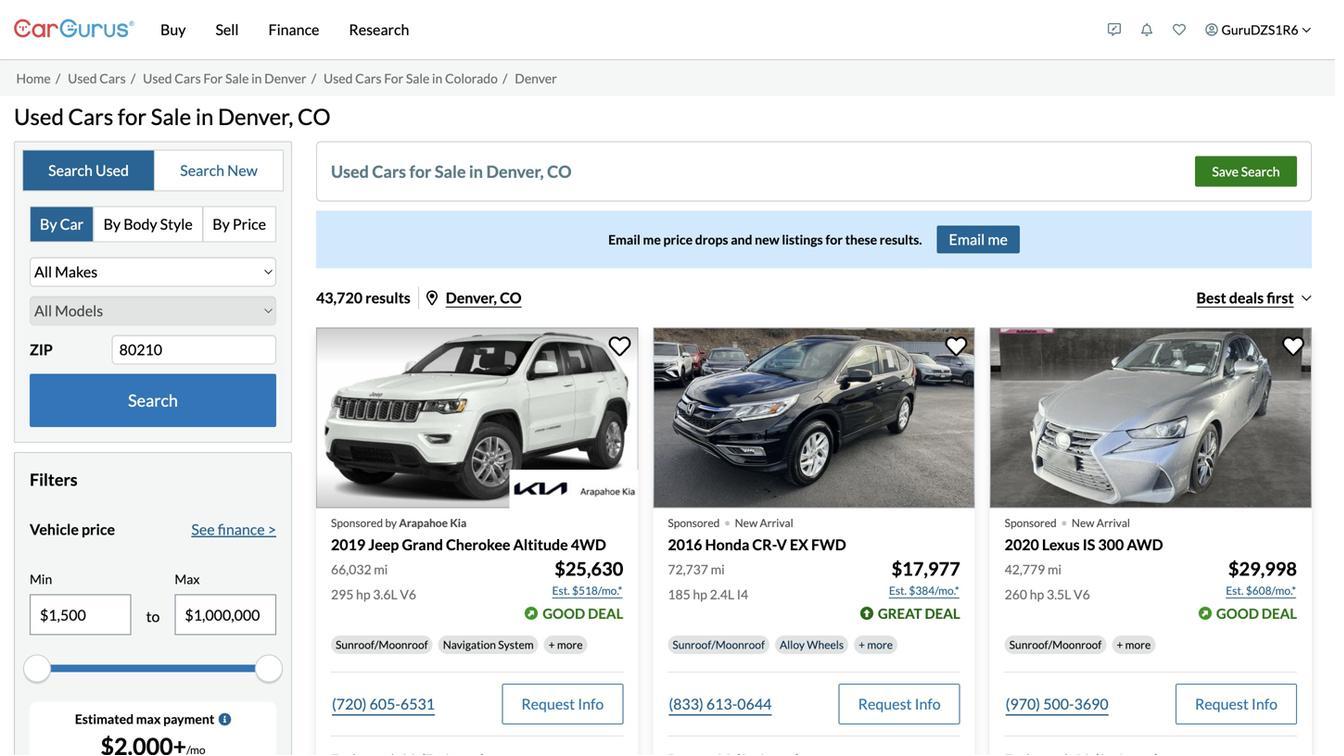 Task type: vqa. For each thing, say whether or not it's contained in the screenshot.
left Sedans
no



Task type: locate. For each thing, give the bounding box(es) containing it.
3 info from the left
[[1252, 696, 1278, 714]]

arapahoe kia image
[[510, 470, 638, 509]]

1 sunroof/moonroof from the left
[[336, 638, 428, 652]]

0 horizontal spatial est.
[[552, 584, 570, 598]]

3 + from the left
[[1117, 638, 1124, 652]]

2 horizontal spatial request info
[[1196, 696, 1278, 714]]

menu bar
[[134, 0, 1099, 59]]

0 horizontal spatial arrival
[[760, 517, 794, 530]]

2 mi from the left
[[711, 562, 725, 578]]

tab list
[[22, 150, 284, 192], [30, 206, 276, 242]]

deal down the $518/mo.*
[[588, 606, 624, 622]]

hp for $25,630
[[356, 587, 371, 603]]

good deal down est. $608/mo.* button
[[1217, 606, 1298, 622]]

1 horizontal spatial request info button
[[839, 684, 961, 725]]

(720) 605-6531
[[332, 696, 435, 714]]

0 horizontal spatial ·
[[724, 505, 731, 539]]

sunroof/moonroof for $17,977
[[673, 638, 765, 652]]

0 vertical spatial co
[[298, 103, 331, 130]]

for
[[203, 70, 223, 86], [384, 70, 404, 86]]

2 request info button from the left
[[839, 684, 961, 725]]

request for $29,998
[[1196, 696, 1249, 714]]

0 horizontal spatial good deal
[[543, 606, 624, 622]]

results
[[366, 289, 411, 307]]

good down est. $608/mo.* button
[[1217, 606, 1260, 622]]

sunroof/moonroof
[[336, 638, 428, 652], [673, 638, 765, 652], [1010, 638, 1102, 652]]

2 horizontal spatial hp
[[1030, 587, 1045, 603]]

in
[[251, 70, 262, 86], [432, 70, 443, 86], [196, 103, 214, 130], [469, 161, 483, 182]]

request info for $29,998
[[1196, 696, 1278, 714]]

1 horizontal spatial used cars for sale in denver, co
[[331, 161, 572, 182]]

denver right the colorado
[[515, 70, 557, 86]]

hp right 260
[[1030, 587, 1045, 603]]

3 + more from the left
[[1117, 638, 1151, 652]]

2 horizontal spatial new
[[1072, 517, 1095, 530]]

body
[[124, 215, 157, 233]]

0 horizontal spatial me
[[643, 232, 661, 247]]

deal for $17,977
[[925, 606, 961, 622]]

1 vertical spatial co
[[547, 161, 572, 182]]

arrival
[[760, 517, 794, 530], [1097, 517, 1131, 530]]

by body style tab
[[94, 207, 203, 241]]

0 horizontal spatial for
[[118, 103, 147, 130]]

sponsored up 2016
[[668, 517, 720, 530]]

for down research dropdown button
[[384, 70, 404, 86]]

bright white clearcoat 2019 jeep grand cherokee altitude 4wd suv / crossover four-wheel drive automatic image
[[316, 328, 638, 509]]

for down sell popup button at left
[[203, 70, 223, 86]]

· inside sponsored · new arrival 2020 lexus is 300 awd
[[1061, 505, 1068, 539]]

1 horizontal spatial mi
[[711, 562, 725, 578]]

estimated
[[75, 712, 134, 728]]

search right save
[[1242, 164, 1280, 179]]

3 more from the left
[[1126, 638, 1151, 652]]

0 horizontal spatial info
[[578, 696, 604, 714]]

1 for from the left
[[203, 70, 223, 86]]

good deal for ·
[[1217, 606, 1298, 622]]

results.
[[880, 232, 922, 247]]

fwd
[[812, 536, 847, 554]]

2 horizontal spatial by
[[213, 215, 230, 233]]

0 horizontal spatial good
[[543, 606, 585, 622]]

1 horizontal spatial good deal
[[1217, 606, 1298, 622]]

arrival up 300
[[1097, 517, 1131, 530]]

request info for $25,630
[[522, 696, 604, 714]]

2 by from the left
[[103, 215, 121, 233]]

est. up great at the bottom right of the page
[[889, 584, 907, 598]]

me for email me price drops and new listings for these results.
[[643, 232, 661, 247]]

sponsored inside sponsored by arapahoe kia 2019 jeep grand cherokee altitude 4wd
[[331, 517, 383, 530]]

2 + more from the left
[[859, 638, 893, 652]]

sunroof/moonroof down 3.5l
[[1010, 638, 1102, 652]]

0 horizontal spatial v6
[[400, 587, 416, 603]]

3 est. from the left
[[1226, 584, 1244, 598]]

hp
[[356, 587, 371, 603], [693, 587, 708, 603], [1030, 587, 1045, 603]]

2 hp from the left
[[693, 587, 708, 603]]

v6 for arapahoe kia
[[400, 587, 416, 603]]

arrival for $29,998
[[1097, 517, 1131, 530]]

mi down jeep
[[374, 562, 388, 578]]

(833) 613-0644 button
[[668, 684, 773, 725]]

3 deal from the left
[[1262, 606, 1298, 622]]

1 v6 from the left
[[400, 587, 416, 603]]

by car tab
[[31, 207, 94, 241]]

email inside button
[[949, 230, 985, 248]]

1 request info from the left
[[522, 696, 604, 714]]

grand
[[402, 536, 443, 554]]

sunroof/moonroof down 3.6l on the left bottom of page
[[336, 638, 428, 652]]

mi inside 42,779 mi 260 hp 3.5l v6
[[1048, 562, 1062, 578]]

mi down "lexus" on the right of the page
[[1048, 562, 1062, 578]]

0 horizontal spatial request
[[522, 696, 575, 714]]

3 sunroof/moonroof from the left
[[1010, 638, 1102, 652]]

denver down finance dropdown button
[[265, 70, 307, 86]]

mi for $17,977
[[711, 562, 725, 578]]

0 horizontal spatial + more
[[549, 638, 583, 652]]

mi for $29,998
[[1048, 562, 1062, 578]]

arrival up v on the bottom of page
[[760, 517, 794, 530]]

these
[[846, 232, 878, 247]]

me for email me
[[988, 230, 1008, 248]]

0 horizontal spatial price
[[82, 521, 115, 539]]

0 horizontal spatial sponsored
[[331, 517, 383, 530]]

est. down $25,630
[[552, 584, 570, 598]]

new inside sponsored · new arrival 2016 honda cr-v ex fwd
[[735, 517, 758, 530]]

2 v6 from the left
[[1074, 587, 1090, 603]]

0 horizontal spatial denver
[[265, 70, 307, 86]]

1 + from the left
[[549, 638, 555, 652]]

2 · from the left
[[1061, 505, 1068, 539]]

0 horizontal spatial request info button
[[502, 684, 624, 725]]

0 horizontal spatial hp
[[356, 587, 371, 603]]

2 good deal from the left
[[1217, 606, 1298, 622]]

0 vertical spatial tab list
[[22, 150, 284, 192]]

0 horizontal spatial deal
[[588, 606, 624, 622]]

drops
[[695, 232, 729, 247]]

2 request from the left
[[859, 696, 912, 714]]

style
[[160, 215, 193, 233]]

i4
[[737, 587, 749, 603]]

>
[[268, 521, 276, 539]]

new up by price
[[227, 161, 258, 179]]

1 vertical spatial tab list
[[30, 206, 276, 242]]

max
[[136, 712, 161, 728]]

66,032
[[331, 562, 372, 578]]

sponsored inside sponsored · new arrival 2020 lexus is 300 awd
[[1005, 517, 1057, 530]]

2 horizontal spatial info
[[1252, 696, 1278, 714]]

·
[[724, 505, 731, 539], [1061, 505, 1068, 539]]

finance
[[269, 20, 319, 38]]

1 horizontal spatial ·
[[1061, 505, 1068, 539]]

/
[[56, 70, 60, 86], [131, 70, 136, 86], [311, 70, 316, 86], [503, 70, 508, 86]]

(970) 500-3690 button
[[1005, 684, 1110, 725]]

2 arrival from the left
[[1097, 517, 1131, 530]]

sponsored up the 2019
[[331, 517, 383, 530]]

1 horizontal spatial sponsored
[[668, 517, 720, 530]]

$25,630
[[555, 558, 624, 581]]

42,779
[[1005, 562, 1046, 578]]

2 horizontal spatial +
[[1117, 638, 1124, 652]]

arrival inside sponsored · new arrival 2020 lexus is 300 awd
[[1097, 517, 1131, 530]]

1 by from the left
[[40, 215, 57, 233]]

1 request from the left
[[522, 696, 575, 714]]

1 est. from the left
[[552, 584, 570, 598]]

and
[[731, 232, 753, 247]]

request info button for $25,630
[[502, 684, 624, 725]]

deal for $25,630
[[588, 606, 624, 622]]

/ right the colorado
[[503, 70, 508, 86]]

denver, co
[[446, 289, 522, 307]]

sponsored by arapahoe kia 2019 jeep grand cherokee altitude 4wd
[[331, 517, 606, 554]]

v6 right 3.5l
[[1074, 587, 1090, 603]]

0 horizontal spatial new
[[227, 161, 258, 179]]

by left car
[[40, 215, 57, 233]]

1 hp from the left
[[356, 587, 371, 603]]

1 · from the left
[[724, 505, 731, 539]]

0 horizontal spatial +
[[549, 638, 555, 652]]

search for search new
[[180, 161, 224, 179]]

price
[[233, 215, 266, 233]]

new up is
[[1072, 517, 1095, 530]]

me inside button
[[988, 230, 1008, 248]]

1 horizontal spatial for
[[410, 161, 432, 182]]

0 horizontal spatial more
[[557, 638, 583, 652]]

+ for ·
[[859, 638, 865, 652]]

2.4l
[[710, 587, 735, 603]]

email left drops
[[609, 232, 641, 247]]

deal down "$608/mo.*"
[[1262, 606, 1298, 622]]

1 horizontal spatial arrival
[[1097, 517, 1131, 530]]

1 horizontal spatial good
[[1217, 606, 1260, 622]]

$17,977
[[892, 558, 961, 581]]

1 horizontal spatial for
[[384, 70, 404, 86]]

/ right used cars link
[[131, 70, 136, 86]]

2 vertical spatial denver,
[[446, 289, 497, 307]]

2 horizontal spatial sunroof/moonroof
[[1010, 638, 1102, 652]]

great deal
[[878, 606, 961, 622]]

1 good deal from the left
[[543, 606, 624, 622]]

sale
[[225, 70, 249, 86], [406, 70, 430, 86], [151, 103, 191, 130], [435, 161, 466, 182]]

1 arrival from the left
[[760, 517, 794, 530]]

/ right "home" link
[[56, 70, 60, 86]]

2 horizontal spatial mi
[[1048, 562, 1062, 578]]

mi up 2.4l
[[711, 562, 725, 578]]

for
[[118, 103, 147, 130], [410, 161, 432, 182], [826, 232, 843, 247]]

sponsored inside sponsored · new arrival 2016 honda cr-v ex fwd
[[668, 517, 720, 530]]

request info for $17,977
[[859, 696, 941, 714]]

by for by body style
[[103, 215, 121, 233]]

hp for $17,977
[[693, 587, 708, 603]]

sponsored · new arrival 2020 lexus is 300 awd
[[1005, 505, 1164, 554]]

request info
[[522, 696, 604, 714], [859, 696, 941, 714], [1196, 696, 1278, 714]]

price left drops
[[664, 232, 693, 247]]

good down est. $518/mo.* button
[[543, 606, 585, 622]]

price right 'vehicle'
[[82, 521, 115, 539]]

1 horizontal spatial hp
[[693, 587, 708, 603]]

72,737
[[668, 562, 709, 578]]

1 horizontal spatial new
[[735, 517, 758, 530]]

2 more from the left
[[868, 638, 893, 652]]

sponsored for $17,977
[[668, 517, 720, 530]]

saved cars image
[[1173, 23, 1186, 36]]

2 for from the left
[[384, 70, 404, 86]]

est. down $29,998
[[1226, 584, 1244, 598]]

(833) 613-0644
[[669, 696, 772, 714]]

0 horizontal spatial mi
[[374, 562, 388, 578]]

1 + more from the left
[[549, 638, 583, 652]]

3 by from the left
[[213, 215, 230, 233]]

chevron down image
[[1302, 25, 1312, 35]]

2 sponsored from the left
[[668, 517, 720, 530]]

open notifications image
[[1141, 23, 1154, 36]]

0 horizontal spatial email
[[609, 232, 641, 247]]

mi inside 66,032 mi 295 hp 3.6l v6
[[374, 562, 388, 578]]

1 horizontal spatial by
[[103, 215, 121, 233]]

1 horizontal spatial co
[[500, 289, 522, 307]]

alloy
[[780, 638, 805, 652]]

2 good from the left
[[1217, 606, 1260, 622]]

0 horizontal spatial for
[[203, 70, 223, 86]]

ZIP telephone field
[[112, 335, 276, 365]]

+ more
[[549, 638, 583, 652], [859, 638, 893, 652], [1117, 638, 1151, 652]]

3 request info from the left
[[1196, 696, 1278, 714]]

1 horizontal spatial request info
[[859, 696, 941, 714]]

1 horizontal spatial me
[[988, 230, 1008, 248]]

colorado
[[445, 70, 498, 86]]

zip
[[30, 341, 53, 359]]

est. $384/mo.* button
[[888, 582, 961, 600]]

v6 right 3.6l on the left bottom of page
[[400, 587, 416, 603]]

2 request info from the left
[[859, 696, 941, 714]]

new inside sponsored · new arrival 2020 lexus is 300 awd
[[1072, 517, 1095, 530]]

est. inside $29,998 est. $608/mo.*
[[1226, 584, 1244, 598]]

0 vertical spatial used cars for sale in denver, co
[[14, 103, 331, 130]]

sponsored up 2020
[[1005, 517, 1057, 530]]

· inside sponsored · new arrival 2016 honda cr-v ex fwd
[[724, 505, 731, 539]]

2 horizontal spatial request
[[1196, 696, 1249, 714]]

3.6l
[[373, 587, 398, 603]]

used inside tab
[[96, 161, 129, 179]]

3 / from the left
[[311, 70, 316, 86]]

1 horizontal spatial est.
[[889, 584, 907, 598]]

2 horizontal spatial more
[[1126, 638, 1151, 652]]

vehicle price
[[30, 521, 115, 539]]

by
[[40, 215, 57, 233], [103, 215, 121, 233], [213, 215, 230, 233]]

co
[[298, 103, 331, 130], [547, 161, 572, 182], [500, 289, 522, 307]]

1 horizontal spatial email
[[949, 230, 985, 248]]

1 info from the left
[[578, 696, 604, 714]]

hp for $29,998
[[1030, 587, 1045, 603]]

request
[[522, 696, 575, 714], [859, 696, 912, 714], [1196, 696, 1249, 714]]

hp inside 72,737 mi 185 hp 2.4l i4
[[693, 587, 708, 603]]

good deal down est. $518/mo.* button
[[543, 606, 624, 622]]

denver,
[[218, 103, 293, 130], [487, 161, 544, 182], [446, 289, 497, 307]]

good for ·
[[1217, 606, 1260, 622]]

1 horizontal spatial info
[[915, 696, 941, 714]]

3 hp from the left
[[1030, 587, 1045, 603]]

est. for $17,977
[[889, 584, 907, 598]]

2 horizontal spatial deal
[[1262, 606, 1298, 622]]

1 vertical spatial price
[[82, 521, 115, 539]]

arrival inside sponsored · new arrival 2016 honda cr-v ex fwd
[[760, 517, 794, 530]]

by left 'price'
[[213, 215, 230, 233]]

43,720 results
[[316, 289, 411, 307]]

new for $17,977
[[735, 517, 758, 530]]

system
[[498, 638, 534, 652]]

1 horizontal spatial +
[[859, 638, 865, 652]]

3 mi from the left
[[1048, 562, 1062, 578]]

gurudzs1r6 menu item
[[1196, 4, 1322, 56]]

menu bar containing buy
[[134, 0, 1099, 59]]

deal down $384/mo.* at the right bottom
[[925, 606, 961, 622]]

1 vertical spatial denver,
[[487, 161, 544, 182]]

· left cr-
[[724, 505, 731, 539]]

· for $29,998
[[1061, 505, 1068, 539]]

6531
[[401, 696, 435, 714]]

used cars for sale in denver link
[[143, 70, 307, 86]]

search up car
[[48, 161, 93, 179]]

est. inside the $17,977 est. $384/mo.*
[[889, 584, 907, 598]]

2 info from the left
[[915, 696, 941, 714]]

sunroof/moonroof down 2.4l
[[673, 638, 765, 652]]

hp right 295
[[356, 587, 371, 603]]

1 good from the left
[[543, 606, 585, 622]]

2 sunroof/moonroof from the left
[[673, 638, 765, 652]]

1 deal from the left
[[588, 606, 624, 622]]

navigation
[[443, 638, 496, 652]]

used cars for sale in denver, co
[[14, 103, 331, 130], [331, 161, 572, 182]]

1 mi from the left
[[374, 562, 388, 578]]

0 vertical spatial for
[[118, 103, 147, 130]]

v6 inside 66,032 mi 295 hp 3.6l v6
[[400, 587, 416, 603]]

1 horizontal spatial + more
[[859, 638, 893, 652]]

by for by car
[[40, 215, 57, 233]]

hp inside 66,032 mi 295 hp 3.6l v6
[[356, 587, 371, 603]]

3 request info button from the left
[[1176, 684, 1298, 725]]

2 deal from the left
[[925, 606, 961, 622]]

email
[[949, 230, 985, 248], [609, 232, 641, 247]]

1 horizontal spatial denver
[[515, 70, 557, 86]]

1 horizontal spatial more
[[868, 638, 893, 652]]

arrival for $17,977
[[760, 517, 794, 530]]

0 vertical spatial denver,
[[218, 103, 293, 130]]

by left body at the top left of page
[[103, 215, 121, 233]]

/ down finance dropdown button
[[311, 70, 316, 86]]

new up cr-
[[735, 517, 758, 530]]

gurudzs1r6
[[1222, 22, 1299, 38]]

3 sponsored from the left
[[1005, 517, 1057, 530]]

new
[[227, 161, 258, 179], [735, 517, 758, 530], [1072, 517, 1095, 530]]

1 sponsored from the left
[[331, 517, 383, 530]]

1 horizontal spatial deal
[[925, 606, 961, 622]]

hp inside 42,779 mi 260 hp 3.5l v6
[[1030, 587, 1045, 603]]

1 horizontal spatial v6
[[1074, 587, 1090, 603]]

1 vertical spatial used cars for sale in denver, co
[[331, 161, 572, 182]]

2 horizontal spatial + more
[[1117, 638, 1151, 652]]

3 request from the left
[[1196, 696, 1249, 714]]

1 horizontal spatial price
[[664, 232, 693, 247]]

filters
[[30, 470, 78, 490]]

mi inside 72,737 mi 185 hp 2.4l i4
[[711, 562, 725, 578]]

$384/mo.*
[[909, 584, 960, 598]]

2 vertical spatial co
[[500, 289, 522, 307]]

2 horizontal spatial co
[[547, 161, 572, 182]]

save search button
[[1195, 156, 1298, 187]]

info
[[578, 696, 604, 714], [915, 696, 941, 714], [1252, 696, 1278, 714]]

2 horizontal spatial request info button
[[1176, 684, 1298, 725]]

search up style
[[180, 161, 224, 179]]

2 est. from the left
[[889, 584, 907, 598]]

email for email me price drops and new listings for these results.
[[609, 232, 641, 247]]

1 horizontal spatial sunroof/moonroof
[[673, 638, 765, 652]]

car
[[60, 215, 84, 233]]

est. for $29,998
[[1226, 584, 1244, 598]]

search down zip telephone field
[[128, 391, 178, 411]]

· for $17,977
[[724, 505, 731, 539]]

0 horizontal spatial sunroof/moonroof
[[336, 638, 428, 652]]

2 vertical spatial for
[[826, 232, 843, 247]]

$25,630 est. $518/mo.*
[[552, 558, 624, 598]]

1 request info button from the left
[[502, 684, 624, 725]]

good
[[543, 606, 585, 622], [1217, 606, 1260, 622]]

by for by price
[[213, 215, 230, 233]]

2 + from the left
[[859, 638, 865, 652]]

0 horizontal spatial co
[[298, 103, 331, 130]]

by inside tab
[[213, 215, 230, 233]]

0 horizontal spatial by
[[40, 215, 57, 233]]

0 horizontal spatial request info
[[522, 696, 604, 714]]

hp right 185
[[693, 587, 708, 603]]

· left is
[[1061, 505, 1068, 539]]

1 horizontal spatial request
[[859, 696, 912, 714]]

2 horizontal spatial for
[[826, 232, 843, 247]]

est. inside $25,630 est. $518/mo.*
[[552, 584, 570, 598]]

2 horizontal spatial est.
[[1226, 584, 1244, 598]]

v6 inside 42,779 mi 260 hp 3.5l v6
[[1074, 587, 1090, 603]]

cherokee
[[446, 536, 511, 554]]

2 horizontal spatial sponsored
[[1005, 517, 1057, 530]]

email right results. on the top right of the page
[[949, 230, 985, 248]]

1 more from the left
[[557, 638, 583, 652]]

1 / from the left
[[56, 70, 60, 86]]

request info button for $29,998
[[1176, 684, 1298, 725]]

sell button
[[201, 0, 254, 59]]



Task type: describe. For each thing, give the bounding box(es) containing it.
$17,977 est. $384/mo.*
[[889, 558, 961, 598]]

2 / from the left
[[131, 70, 136, 86]]

(970) 500-3690
[[1006, 696, 1109, 714]]

est. $518/mo.* button
[[551, 582, 624, 600]]

kia
[[450, 517, 467, 530]]

Max text field
[[176, 596, 275, 635]]

max
[[175, 572, 200, 587]]

deal for $29,998
[[1262, 606, 1298, 622]]

good deal for arapahoe kia
[[543, 606, 624, 622]]

v
[[777, 536, 787, 554]]

by car
[[40, 215, 84, 233]]

$29,998 est. $608/mo.*
[[1226, 558, 1298, 598]]

$518/mo.*
[[572, 584, 623, 598]]

search for search
[[128, 391, 178, 411]]

search used
[[48, 161, 129, 179]]

save
[[1213, 164, 1239, 179]]

request info button for $17,977
[[839, 684, 961, 725]]

(720) 605-6531 button
[[331, 684, 436, 725]]

260
[[1005, 587, 1028, 603]]

3.5l
[[1047, 587, 1072, 603]]

Min text field
[[31, 596, 130, 635]]

research button
[[334, 0, 424, 59]]

email me price drops and new listings for these results.
[[609, 232, 922, 247]]

search for search used
[[48, 161, 93, 179]]

see finance >
[[191, 521, 276, 539]]

vehicle
[[30, 521, 79, 539]]

new inside tab
[[227, 161, 258, 179]]

185
[[668, 587, 691, 603]]

awd
[[1127, 536, 1164, 554]]

denver, co button
[[426, 289, 522, 307]]

sponsored for $29,998
[[1005, 517, 1057, 530]]

payment
[[163, 712, 215, 728]]

gurudzs1r6 menu
[[1099, 4, 1322, 56]]

by price
[[213, 215, 266, 233]]

save search
[[1213, 164, 1280, 179]]

good for arapahoe kia
[[543, 606, 585, 622]]

request for $25,630
[[522, 696, 575, 714]]

estimated max payment
[[75, 712, 215, 728]]

(720)
[[332, 696, 367, 714]]

1 vertical spatial for
[[410, 161, 432, 182]]

+ more for ·
[[859, 638, 893, 652]]

request for $17,977
[[859, 696, 912, 714]]

66,032 mi 295 hp 3.6l v6
[[331, 562, 416, 603]]

+ for arapahoe kia
[[549, 638, 555, 652]]

2 denver from the left
[[515, 70, 557, 86]]

home
[[16, 70, 51, 86]]

more for arapahoe kia
[[557, 638, 583, 652]]

est. for $25,630
[[552, 584, 570, 598]]

300
[[1099, 536, 1124, 554]]

search new tab
[[155, 151, 283, 191]]

search button
[[30, 374, 276, 428]]

lexus
[[1042, 536, 1080, 554]]

43,720
[[316, 289, 363, 307]]

atomic silver 2020 lexus is 300 awd sedan all-wheel drive automatic image
[[990, 328, 1312, 509]]

2020
[[1005, 536, 1040, 554]]

72,737 mi 185 hp 2.4l i4
[[668, 562, 749, 603]]

more for ·
[[868, 638, 893, 652]]

finance
[[218, 521, 265, 539]]

great
[[878, 606, 922, 622]]

$29,998
[[1229, 558, 1298, 581]]

info for $25,630
[[578, 696, 604, 714]]

add a car review image
[[1108, 23, 1121, 36]]

v6 for ·
[[1074, 587, 1090, 603]]

295
[[331, 587, 354, 603]]

home / used cars / used cars for sale in denver / used cars for sale in colorado / denver
[[16, 70, 557, 86]]

sponsored · new arrival 2016 honda cr-v ex fwd
[[668, 505, 847, 554]]

by price tab
[[203, 207, 275, 241]]

cargurus logo homepage link image
[[14, 3, 134, 56]]

email for email me
[[949, 230, 985, 248]]

+ more for arapahoe kia
[[549, 638, 583, 652]]

sponsored for $25,630
[[331, 517, 383, 530]]

crystal black pearl 2016 honda cr-v ex fwd suv / crossover front-wheel drive continuously variable transmission image
[[653, 328, 975, 509]]

see finance > link
[[191, 519, 276, 541]]

listings
[[782, 232, 823, 247]]

user icon image
[[1206, 23, 1219, 36]]

613-
[[707, 696, 738, 714]]

3690
[[1075, 696, 1109, 714]]

used cars link
[[68, 70, 126, 86]]

2016
[[668, 536, 703, 554]]

wheels
[[807, 638, 844, 652]]

0644
[[738, 696, 772, 714]]

new for $29,998
[[1072, 517, 1095, 530]]

honda
[[705, 536, 750, 554]]

navigation system
[[443, 638, 534, 652]]

info for $17,977
[[915, 696, 941, 714]]

min
[[30, 572, 52, 587]]

tab list containing by car
[[30, 206, 276, 242]]

arapahoe
[[399, 517, 448, 530]]

4wd
[[571, 536, 606, 554]]

search used tab
[[23, 151, 155, 191]]

is
[[1083, 536, 1096, 554]]

buy button
[[146, 0, 201, 59]]

sell
[[216, 20, 239, 38]]

mi for $25,630
[[374, 562, 388, 578]]

info circle image
[[218, 714, 231, 727]]

est. $608/mo.* button
[[1225, 582, 1298, 600]]

sunroof/moonroof for $25,630
[[336, 638, 428, 652]]

map marker alt image
[[426, 291, 438, 305]]

email me
[[949, 230, 1008, 248]]

0 horizontal spatial used cars for sale in denver, co
[[14, 103, 331, 130]]

altitude
[[513, 536, 568, 554]]

finance button
[[254, 0, 334, 59]]

email me button
[[937, 226, 1020, 253]]

tab list containing search used
[[22, 150, 284, 192]]

new
[[755, 232, 780, 247]]

used cars for sale in colorado link
[[324, 70, 498, 86]]

buy
[[160, 20, 186, 38]]

info for $29,998
[[1252, 696, 1278, 714]]

4 / from the left
[[503, 70, 508, 86]]

gurudzs1r6 button
[[1196, 4, 1322, 56]]

search new
[[180, 161, 258, 179]]

home link
[[16, 70, 51, 86]]

(833)
[[669, 696, 704, 714]]

1 denver from the left
[[265, 70, 307, 86]]

2019
[[331, 536, 366, 554]]

cr-
[[753, 536, 777, 554]]

0 vertical spatial price
[[664, 232, 693, 247]]

sunroof/moonroof for $29,998
[[1010, 638, 1102, 652]]



